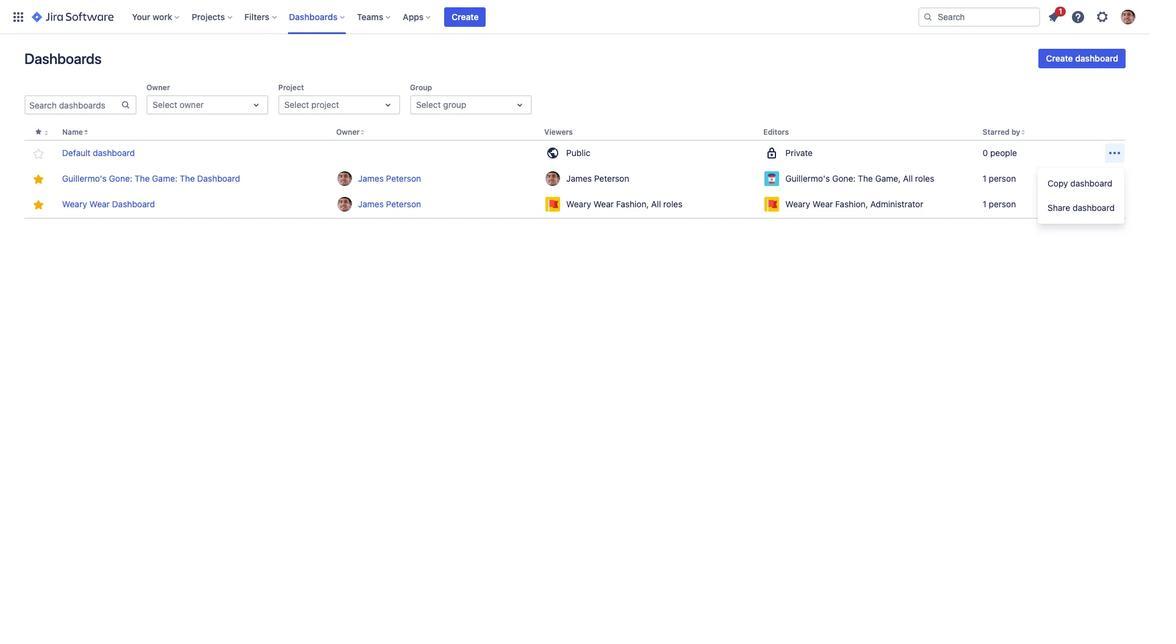 Task type: locate. For each thing, give the bounding box(es) containing it.
fashion,
[[616, 199, 649, 209], [836, 199, 868, 209]]

name button
[[62, 128, 83, 137]]

guillermo's gone: the game, all roles
[[786, 173, 935, 184]]

1 horizontal spatial dashboards
[[289, 11, 338, 22]]

1 inside banner
[[1059, 6, 1063, 16]]

group
[[443, 99, 466, 110]]

1 horizontal spatial wear
[[594, 199, 614, 209]]

1 person for guillermo's gone: the game, all roles
[[983, 173, 1016, 184]]

all
[[903, 173, 913, 184], [651, 199, 661, 209]]

peterson for weary
[[386, 199, 421, 209]]

share dashboard
[[1048, 203, 1115, 213]]

0 vertical spatial all
[[903, 173, 913, 184]]

1 vertical spatial person
[[989, 199, 1016, 209]]

person for guillermo's gone: the game, all roles
[[989, 173, 1016, 184]]

2 james peterson link from the top
[[336, 196, 535, 213]]

project
[[278, 83, 304, 92]]

2 1 person from the top
[[983, 199, 1016, 209]]

0 horizontal spatial gone:
[[109, 173, 132, 184]]

2 wear from the left
[[594, 199, 614, 209]]

dashboards
[[289, 11, 338, 22], [24, 50, 102, 67]]

help image
[[1071, 9, 1086, 24]]

select group
[[416, 99, 466, 110]]

weary for weary wear fashion, administrator
[[786, 199, 811, 209]]

1 select from the left
[[153, 99, 177, 110]]

1 vertical spatial owner
[[336, 128, 360, 137]]

0 horizontal spatial the
[[135, 173, 150, 184]]

Search field
[[918, 7, 1041, 27]]

Group text field
[[416, 99, 419, 111]]

notifications image
[[1047, 9, 1061, 24]]

1 horizontal spatial open image
[[513, 98, 527, 112]]

0 horizontal spatial dashboards
[[24, 50, 102, 67]]

Project text field
[[284, 99, 287, 111]]

0 vertical spatial james peterson link
[[336, 170, 535, 187]]

0 horizontal spatial guillermo's
[[62, 173, 107, 184]]

select left owner
[[153, 99, 177, 110]]

open image for group
[[513, 98, 527, 112]]

3 weary from the left
[[786, 199, 811, 209]]

guillermo's down default
[[62, 173, 107, 184]]

the right game:
[[180, 173, 195, 184]]

filters button
[[241, 7, 282, 27]]

gone: inside 'guillermo's gone: the game: the dashboard' link
[[109, 173, 132, 184]]

2 guillermo's from the left
[[786, 173, 830, 184]]

1 open image from the left
[[249, 98, 264, 112]]

jira software image
[[32, 9, 114, 24], [32, 9, 114, 24]]

your work
[[132, 11, 172, 22]]

dashboards details element
[[24, 124, 1126, 219]]

1 vertical spatial 1 person
[[983, 199, 1016, 209]]

0 horizontal spatial weary
[[62, 199, 87, 209]]

1 horizontal spatial fashion,
[[836, 199, 868, 209]]

2 horizontal spatial the
[[858, 173, 873, 184]]

dashboard
[[197, 173, 240, 184], [112, 199, 155, 209]]

3 the from the left
[[858, 173, 873, 184]]

select for select group
[[416, 99, 441, 110]]

create inside create dashboard button
[[1046, 53, 1073, 63]]

0 horizontal spatial create
[[452, 11, 479, 22]]

peterson
[[386, 173, 421, 184], [594, 173, 629, 184], [386, 199, 421, 209]]

group containing copy dashboard
[[1038, 168, 1125, 224]]

james for james
[[358, 173, 384, 184]]

james peterson link for weary wear fashion, all roles
[[336, 196, 535, 213]]

1 vertical spatial james peterson link
[[336, 196, 535, 213]]

weary down public
[[566, 199, 591, 209]]

select
[[153, 99, 177, 110], [284, 99, 309, 110], [416, 99, 441, 110]]

weary wear dashboard link
[[62, 198, 155, 211]]

guillermo's for guillermo's gone: the game: the dashboard
[[62, 173, 107, 184]]

dashboard up "share dashboard"
[[1071, 178, 1113, 189]]

0 horizontal spatial select
[[153, 99, 177, 110]]

0 vertical spatial 1 person
[[983, 173, 1016, 184]]

dashboard for create dashboard
[[1076, 53, 1119, 63]]

2 open image from the left
[[513, 98, 527, 112]]

apps button
[[399, 7, 436, 27]]

guillermo's down private
[[786, 173, 830, 184]]

appswitcher icon image
[[11, 9, 26, 24]]

1 horizontal spatial gone:
[[832, 173, 856, 184]]

weary down private
[[786, 199, 811, 209]]

weary wear fashion, all roles
[[566, 199, 683, 209]]

1 james peterson link from the top
[[336, 170, 535, 187]]

starred by
[[983, 128, 1021, 137]]

banner
[[0, 0, 1150, 34]]

game,
[[875, 173, 901, 184]]

0 vertical spatial 1
[[1059, 6, 1063, 16]]

project
[[311, 99, 339, 110]]

2 weary from the left
[[566, 199, 591, 209]]

dashboards up search dashboards 'text field'
[[24, 50, 102, 67]]

Search dashboards text field
[[26, 96, 121, 114]]

name
[[62, 128, 83, 137]]

3 select from the left
[[416, 99, 441, 110]]

1 vertical spatial 1
[[983, 173, 987, 184]]

dashboard right default
[[93, 148, 135, 158]]

2 gone: from the left
[[832, 173, 856, 184]]

2 horizontal spatial select
[[416, 99, 441, 110]]

by
[[1012, 128, 1021, 137]]

teams button
[[353, 7, 396, 27]]

weary wear fashion, administrator
[[786, 199, 924, 209]]

person for weary wear fashion, administrator
[[989, 199, 1016, 209]]

3 wear from the left
[[813, 199, 833, 209]]

0 horizontal spatial fashion,
[[616, 199, 649, 209]]

0 vertical spatial dashboards
[[289, 11, 338, 22]]

guillermo's for guillermo's gone: the game, all roles
[[786, 173, 830, 184]]

owner
[[146, 83, 170, 92], [336, 128, 360, 137]]

james peterson link for james peterson
[[336, 170, 535, 187]]

public
[[566, 148, 591, 158]]

1 horizontal spatial dashboard
[[197, 173, 240, 184]]

dashboards right the filters dropdown button
[[289, 11, 338, 22]]

create right apps dropdown button
[[452, 11, 479, 22]]

1 horizontal spatial select
[[284, 99, 309, 110]]

2 select from the left
[[284, 99, 309, 110]]

create for create
[[452, 11, 479, 22]]

1 person
[[983, 173, 1016, 184], [983, 199, 1016, 209]]

james peterson
[[358, 173, 421, 184], [566, 173, 629, 184], [358, 199, 421, 209]]

create button
[[445, 7, 486, 27]]

gone: up weary wear fashion, administrator
[[832, 173, 856, 184]]

create down notifications image
[[1046, 53, 1073, 63]]

1 horizontal spatial guillermo's
[[786, 173, 830, 184]]

weary right star weary wear dashboard icon
[[62, 199, 87, 209]]

2 person from the top
[[989, 199, 1016, 209]]

1 weary from the left
[[62, 199, 87, 209]]

1 wear from the left
[[89, 199, 110, 209]]

star guillermo's gone: the game: the dashboard image
[[31, 172, 46, 187]]

share
[[1048, 203, 1071, 213]]

owner up owner text box on the left of the page
[[146, 83, 170, 92]]

1 for guillermo's gone: the game, all roles
[[983, 173, 987, 184]]

1 vertical spatial create
[[1046, 53, 1073, 63]]

1 vertical spatial dashboards
[[24, 50, 102, 67]]

share dashboard button
[[1038, 196, 1125, 220]]

guillermo's
[[62, 173, 107, 184], [786, 173, 830, 184]]

roles
[[915, 173, 935, 184], [663, 199, 683, 209]]

0 vertical spatial roles
[[915, 173, 935, 184]]

0 vertical spatial dashboard
[[197, 173, 240, 184]]

1 person from the top
[[989, 173, 1016, 184]]

2 horizontal spatial wear
[[813, 199, 833, 209]]

administrator
[[871, 199, 924, 209]]

james for weary
[[358, 199, 384, 209]]

default
[[62, 148, 91, 158]]

1 horizontal spatial owner
[[336, 128, 360, 137]]

dashboard right game:
[[197, 173, 240, 184]]

1 vertical spatial roles
[[663, 199, 683, 209]]

1 fashion, from the left
[[616, 199, 649, 209]]

1 vertical spatial dashboard
[[112, 199, 155, 209]]

2 vertical spatial 1
[[983, 199, 987, 209]]

gone: up "weary wear dashboard" at the top of the page
[[109, 173, 132, 184]]

group
[[1038, 168, 1125, 224]]

1 guillermo's from the left
[[62, 173, 107, 184]]

1 vertical spatial all
[[651, 199, 661, 209]]

0 vertical spatial person
[[989, 173, 1016, 184]]

default dashboard
[[62, 148, 135, 158]]

wear
[[89, 199, 110, 209], [594, 199, 614, 209], [813, 199, 833, 209]]

1 gone: from the left
[[109, 173, 132, 184]]

fashion, for all
[[616, 199, 649, 209]]

dashboard
[[1076, 53, 1119, 63], [93, 148, 135, 158], [1071, 178, 1113, 189], [1073, 203, 1115, 213]]

dashboard down 'guillermo's gone: the game: the dashboard' link
[[112, 199, 155, 209]]

your profile and settings image
[[1121, 9, 1136, 24]]

1
[[1059, 6, 1063, 16], [983, 173, 987, 184], [983, 199, 987, 209]]

create
[[452, 11, 479, 22], [1046, 53, 1073, 63]]

1 horizontal spatial weary
[[566, 199, 591, 209]]

create inside button
[[452, 11, 479, 22]]

2 fashion, from the left
[[836, 199, 868, 209]]

select down "project"
[[284, 99, 309, 110]]

james peterson link
[[336, 170, 535, 187], [336, 196, 535, 213]]

more image
[[1108, 146, 1122, 161]]

gone:
[[109, 173, 132, 184], [832, 173, 856, 184]]

game:
[[152, 173, 178, 184]]

the left game, at top right
[[858, 173, 873, 184]]

1 horizontal spatial all
[[903, 173, 913, 184]]

0 vertical spatial create
[[452, 11, 479, 22]]

2 horizontal spatial weary
[[786, 199, 811, 209]]

the left game:
[[135, 173, 150, 184]]

dashboard down settings image in the right top of the page
[[1076, 53, 1119, 63]]

select down group at the left top of the page
[[416, 99, 441, 110]]

1 horizontal spatial create
[[1046, 53, 1073, 63]]

weary
[[62, 199, 87, 209], [566, 199, 591, 209], [786, 199, 811, 209]]

0 horizontal spatial owner
[[146, 83, 170, 92]]

create dashboard button
[[1039, 49, 1126, 68]]

0 horizontal spatial open image
[[249, 98, 264, 112]]

open image
[[249, 98, 264, 112], [513, 98, 527, 112]]

guillermo's gone: the game: the dashboard link
[[62, 173, 240, 185]]

settings image
[[1095, 9, 1110, 24]]

primary element
[[7, 0, 918, 34]]

the
[[135, 173, 150, 184], [180, 173, 195, 184], [858, 173, 873, 184]]

dashboard for default dashboard
[[93, 148, 135, 158]]

0 horizontal spatial roles
[[663, 199, 683, 209]]

1 1 person from the top
[[983, 173, 1016, 184]]

1 horizontal spatial the
[[180, 173, 195, 184]]

james
[[358, 173, 384, 184], [566, 173, 592, 184], [358, 199, 384, 209]]

1 the from the left
[[135, 173, 150, 184]]

0 horizontal spatial wear
[[89, 199, 110, 209]]

dashboard down copy dashboard button
[[1073, 203, 1115, 213]]

owner down project
[[336, 128, 360, 137]]

starred by button
[[983, 128, 1021, 137]]

weary for weary wear dashboard
[[62, 199, 87, 209]]

person
[[989, 173, 1016, 184], [989, 199, 1016, 209]]



Task type: vqa. For each thing, say whether or not it's contained in the screenshot.
starred
yes



Task type: describe. For each thing, give the bounding box(es) containing it.
starred
[[983, 128, 1010, 137]]

james peterson for weary
[[358, 199, 421, 209]]

weary for weary wear fashion, all roles
[[566, 199, 591, 209]]

dashboards button
[[285, 7, 350, 27]]

your
[[132, 11, 150, 22]]

Owner text field
[[153, 99, 155, 111]]

copy
[[1048, 178, 1068, 189]]

work
[[153, 11, 172, 22]]

teams
[[357, 11, 383, 22]]

fashion, for administrator
[[836, 199, 868, 209]]

0 vertical spatial owner
[[146, 83, 170, 92]]

star default dashboard image
[[31, 147, 46, 161]]

select owner
[[153, 99, 204, 110]]

2 the from the left
[[180, 173, 195, 184]]

wear for weary wear fashion, administrator
[[813, 199, 833, 209]]

group
[[410, 83, 432, 92]]

select project
[[284, 99, 339, 110]]

dashboard for share dashboard
[[1073, 203, 1115, 213]]

peterson for james
[[386, 173, 421, 184]]

apps
[[403, 11, 424, 22]]

guillermo's gone: the game: the dashboard
[[62, 173, 240, 184]]

the for guillermo's gone: the game: the dashboard
[[135, 173, 150, 184]]

copy dashboard
[[1048, 178, 1113, 189]]

0 horizontal spatial all
[[651, 199, 661, 209]]

owner inside dashboards details element
[[336, 128, 360, 137]]

viewers
[[544, 128, 573, 137]]

owner button
[[336, 128, 360, 137]]

0 horizontal spatial dashboard
[[112, 199, 155, 209]]

copy dashboard button
[[1038, 171, 1125, 196]]

owner
[[180, 99, 204, 110]]

1 person for weary wear fashion, administrator
[[983, 199, 1016, 209]]

your work button
[[128, 7, 184, 27]]

default dashboard link
[[62, 147, 135, 159]]

open image
[[381, 98, 395, 112]]

projects
[[192, 11, 225, 22]]

banner containing your work
[[0, 0, 1150, 34]]

search image
[[923, 12, 933, 22]]

wear for weary wear fashion, all roles
[[594, 199, 614, 209]]

0
[[983, 148, 988, 158]]

gone: for game,
[[832, 173, 856, 184]]

open image for owner
[[249, 98, 264, 112]]

select for select owner
[[153, 99, 177, 110]]

the for guillermo's gone: the game, all roles
[[858, 173, 873, 184]]

dashboards inside dashboards dropdown button
[[289, 11, 338, 22]]

0 people
[[983, 148, 1017, 158]]

james peterson for james
[[358, 173, 421, 184]]

projects button
[[188, 7, 237, 27]]

filters
[[245, 11, 269, 22]]

editors
[[764, 128, 789, 137]]

select for select project
[[284, 99, 309, 110]]

create dashboard
[[1046, 53, 1119, 63]]

private
[[786, 148, 813, 158]]

create for create dashboard
[[1046, 53, 1073, 63]]

1 for weary wear fashion, administrator
[[983, 199, 987, 209]]

weary wear dashboard
[[62, 199, 155, 209]]

people
[[990, 148, 1017, 158]]

gone: for game:
[[109, 173, 132, 184]]

wear for weary wear dashboard
[[89, 199, 110, 209]]

dashboard for copy dashboard
[[1071, 178, 1113, 189]]

1 horizontal spatial roles
[[915, 173, 935, 184]]

star weary wear dashboard image
[[31, 198, 46, 212]]



